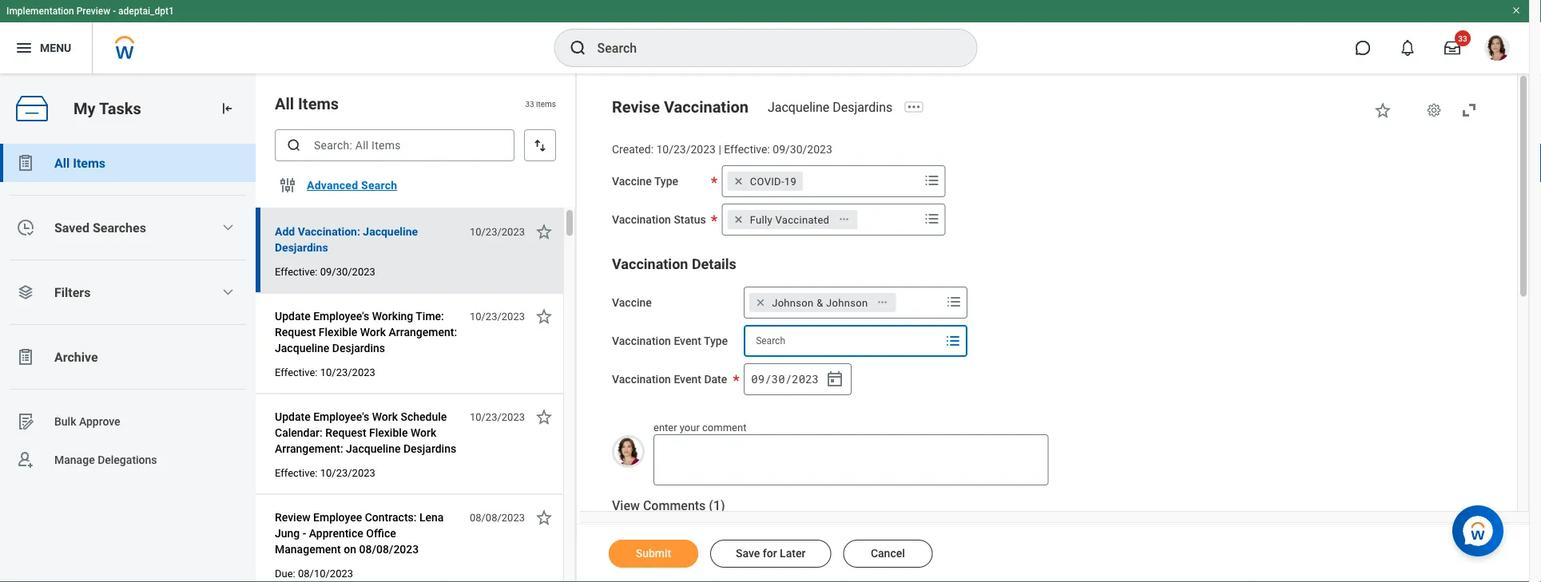 Task type: locate. For each thing, give the bounding box(es) containing it.
08/08/2023 right "lena"
[[470, 512, 525, 524]]

0 horizontal spatial 08/08/2023
[[359, 543, 419, 556]]

work left schedule
[[372, 410, 398, 424]]

0 horizontal spatial all
[[54, 155, 70, 171]]

items inside button
[[73, 155, 106, 171]]

event left 'date'
[[674, 373, 702, 386]]

effective: down the calendar:
[[275, 467, 318, 479]]

1 x small image from the top
[[731, 173, 747, 189]]

work down working on the bottom of the page
[[360, 326, 386, 339]]

33 left items
[[525, 99, 534, 109]]

save for later button
[[710, 540, 831, 568]]

flexible inside update employee's working time: request flexible work arrangement: jacqueline desjardins
[[319, 326, 357, 339]]

review employee contracts: lena jung - apprentice office management on 08/08/2023 button
[[275, 508, 461, 559]]

- up management
[[303, 527, 306, 540]]

0 vertical spatial clipboard image
[[16, 153, 35, 173]]

update inside update employee's working time: request flexible work arrangement: jacqueline desjardins
[[275, 310, 311, 323]]

0 vertical spatial all items
[[275, 94, 339, 113]]

1 horizontal spatial items
[[298, 94, 339, 113]]

clipboard image up clock check image
[[16, 153, 35, 173]]

view
[[612, 499, 640, 514]]

33 inside item list element
[[525, 99, 534, 109]]

update
[[275, 310, 311, 323], [275, 410, 311, 424]]

related actions image
[[838, 214, 850, 225]]

- inside 'review employee contracts: lena jung - apprentice office management on 08/08/2023'
[[303, 527, 306, 540]]

prompts image
[[923, 171, 942, 190], [923, 209, 942, 228], [945, 292, 964, 311], [944, 331, 963, 351]]

employee's inside update employee's working time: request flexible work arrangement: jacqueline desjardins
[[313, 310, 369, 323]]

1 vertical spatial star image
[[535, 307, 554, 326]]

gear image
[[1426, 102, 1442, 118]]

1 johnson from the left
[[772, 297, 814, 309]]

employee's up the calendar:
[[313, 410, 369, 424]]

update up the calendar:
[[275, 410, 311, 424]]

1 vertical spatial x small image
[[731, 212, 747, 228]]

0 horizontal spatial flexible
[[319, 326, 357, 339]]

event for date
[[674, 373, 702, 386]]

1 horizontal spatial flexible
[[369, 426, 408, 439]]

arrangement: inside update employee's working time: request flexible work arrangement: jacqueline desjardins
[[389, 326, 457, 339]]

flexible
[[319, 326, 357, 339], [369, 426, 408, 439]]

08/08/2023 inside 'review employee contracts: lena jung - apprentice office management on 08/08/2023'
[[359, 543, 419, 556]]

0 vertical spatial items
[[298, 94, 339, 113]]

-
[[113, 6, 116, 17], [303, 527, 306, 540]]

0 vertical spatial 33
[[1459, 34, 1468, 43]]

x small image
[[753, 295, 769, 311]]

0 horizontal spatial search image
[[286, 137, 302, 153]]

add vaccination: jacqueline desjardins button
[[275, 222, 461, 257]]

x small image left covid-
[[731, 173, 747, 189]]

star image for update employee's working time: request flexible work arrangement: jacqueline desjardins
[[535, 307, 554, 326]]

request down effective: 09/30/2023
[[275, 326, 316, 339]]

0 vertical spatial search image
[[569, 38, 588, 58]]

flexible inside update employee's work schedule calendar: request flexible work arrangement: jacqueline desjardins
[[369, 426, 408, 439]]

work inside update employee's working time: request flexible work arrangement: jacqueline desjardins
[[360, 326, 386, 339]]

your
[[680, 422, 700, 434]]

jacqueline inside add vaccination: jacqueline desjardins
[[363, 225, 418, 238]]

(1)
[[709, 499, 725, 514]]

add
[[275, 225, 295, 238]]

clipboard image for all items
[[16, 153, 35, 173]]

1 vertical spatial vaccine
[[612, 296, 652, 309]]

clipboard image for archive
[[16, 348, 35, 367]]

0 vertical spatial star image
[[535, 222, 554, 241]]

- right preview
[[113, 6, 116, 17]]

1 vertical spatial effective: 10/23/2023
[[275, 467, 375, 479]]

09/30/2023 down add vaccination: jacqueline desjardins
[[320, 266, 375, 278]]

1 clipboard image from the top
[[16, 153, 35, 173]]

0 vertical spatial work
[[360, 326, 386, 339]]

effective: 10/23/2023 down update employee's working time: request flexible work arrangement: jacqueline desjardins
[[275, 366, 375, 378]]

0 horizontal spatial all items
[[54, 155, 106, 171]]

Search: All Items text field
[[275, 129, 515, 161]]

type
[[654, 175, 678, 188], [704, 335, 728, 348]]

jacqueline down effective: 09/30/2023
[[275, 342, 330, 355]]

view comments (1)
[[612, 499, 725, 514]]

prompts image for type
[[923, 171, 942, 190]]

advanced
[[307, 179, 358, 192]]

effective: up the calendar:
[[275, 366, 318, 378]]

update employee's work schedule calendar: request flexible work arrangement: jacqueline desjardins button
[[275, 408, 461, 459]]

0 vertical spatial event
[[674, 335, 702, 348]]

2 vertical spatial star image
[[535, 508, 554, 527]]

Vaccination Event Type field
[[746, 327, 942, 355]]

manage
[[54, 454, 95, 467]]

1 vertical spatial items
[[73, 155, 106, 171]]

type up "vaccination status"
[[654, 175, 678, 188]]

vaccination
[[664, 97, 749, 116], [612, 213, 671, 226], [612, 256, 688, 273], [612, 335, 671, 348], [612, 373, 671, 386]]

30
[[772, 372, 785, 387]]

star image for update employee's work schedule calendar: request flexible work arrangement: jacqueline desjardins
[[535, 408, 554, 427]]

0 horizontal spatial type
[[654, 175, 678, 188]]

update for update employee's work schedule calendar: request flexible work arrangement: jacqueline desjardins
[[275, 410, 311, 424]]

0 vertical spatial x small image
[[731, 173, 747, 189]]

due:
[[275, 568, 295, 580]]

arrangement:
[[389, 326, 457, 339], [275, 442, 343, 455]]

profile logan mcneil image
[[1485, 35, 1510, 64]]

my tasks
[[74, 99, 141, 118]]

0 vertical spatial star image
[[1374, 101, 1393, 120]]

vaccination up vaccination event date at left bottom
[[612, 335, 671, 348]]

1 horizontal spatial -
[[303, 527, 306, 540]]

0 horizontal spatial -
[[113, 6, 116, 17]]

update inside update employee's work schedule calendar: request flexible work arrangement: jacqueline desjardins
[[275, 410, 311, 424]]

jacqueline inside update employee's work schedule calendar: request flexible work arrangement: jacqueline desjardins
[[346, 442, 401, 455]]

close environment banner image
[[1512, 6, 1521, 15]]

preview
[[76, 6, 110, 17]]

rename image
[[16, 412, 35, 431]]

0 vertical spatial request
[[275, 326, 316, 339]]

arrangement: down time:
[[389, 326, 457, 339]]

employee's
[[313, 310, 369, 323], [313, 410, 369, 424]]

1 vertical spatial flexible
[[369, 426, 408, 439]]

vaccination details group
[[612, 255, 1485, 397]]

searches
[[93, 220, 146, 235]]

0 horizontal spatial arrangement:
[[275, 442, 343, 455]]

review employee contracts: lena jung - apprentice office management on 08/08/2023
[[275, 511, 444, 556]]

jacqueline down search
[[363, 225, 418, 238]]

event up vaccination event date at left bottom
[[674, 335, 702, 348]]

2 effective: 10/23/2023 from the top
[[275, 467, 375, 479]]

1 horizontal spatial all
[[275, 94, 294, 113]]

all
[[275, 94, 294, 113], [54, 155, 70, 171]]

menu banner
[[0, 0, 1529, 74]]

list
[[0, 144, 256, 479]]

work down schedule
[[411, 426, 436, 439]]

0 vertical spatial employee's
[[313, 310, 369, 323]]

0 vertical spatial vaccine
[[612, 175, 652, 188]]

vaccination for vaccination event date
[[612, 373, 671, 386]]

0 horizontal spatial /
[[765, 372, 772, 387]]

employee
[[313, 511, 362, 524]]

08/08/2023 down office
[[359, 543, 419, 556]]

/ right 30
[[785, 372, 792, 387]]

calendar:
[[275, 426, 323, 439]]

0 horizontal spatial 33
[[525, 99, 534, 109]]

all items
[[275, 94, 339, 113], [54, 155, 106, 171]]

event
[[674, 335, 702, 348], [674, 373, 702, 386]]

0 vertical spatial arrangement:
[[389, 326, 457, 339]]

vaccine up vaccination event type
[[612, 296, 652, 309]]

1 horizontal spatial arrangement:
[[389, 326, 457, 339]]

1 horizontal spatial type
[[704, 335, 728, 348]]

09 / 30 / 2023
[[751, 372, 819, 387]]

1 vertical spatial 08/08/2023
[[359, 543, 419, 556]]

2 update from the top
[[275, 410, 311, 424]]

flexible down schedule
[[369, 426, 408, 439]]

1 vertical spatial update
[[275, 410, 311, 424]]

/
[[765, 372, 772, 387], [785, 372, 792, 387]]

search image
[[569, 38, 588, 58], [286, 137, 302, 153]]

2023
[[792, 372, 819, 387]]

johnson left &
[[772, 297, 814, 309]]

vaccination event date
[[612, 373, 727, 386]]

2 star image from the top
[[535, 408, 554, 427]]

update down effective: 09/30/2023
[[275, 310, 311, 323]]

1 update from the top
[[275, 310, 311, 323]]

action bar region
[[577, 524, 1529, 583]]

19
[[785, 175, 797, 187]]

clipboard image inside the all items button
[[16, 153, 35, 173]]

0 vertical spatial effective: 10/23/2023
[[275, 366, 375, 378]]

1 vertical spatial -
[[303, 527, 306, 540]]

effective: 10/23/2023
[[275, 366, 375, 378], [275, 467, 375, 479]]

inbox large image
[[1445, 40, 1461, 56]]

33
[[1459, 34, 1468, 43], [525, 99, 534, 109]]

0 horizontal spatial request
[[275, 326, 316, 339]]

09/30/2023 up "19"
[[773, 143, 832, 156]]

1 effective: 10/23/2023 from the top
[[275, 366, 375, 378]]

vaccine inside "vaccination details" group
[[612, 296, 652, 309]]

clipboard image left the archive
[[16, 348, 35, 367]]

vaccination down "vaccination status"
[[612, 256, 688, 273]]

1 horizontal spatial request
[[325, 426, 366, 439]]

perspective image
[[16, 283, 35, 302]]

jacqueline down schedule
[[346, 442, 401, 455]]

08/10/2023
[[298, 568, 353, 580]]

flexible down effective: 09/30/2023
[[319, 326, 357, 339]]

1 vertical spatial 09/30/2023
[[320, 266, 375, 278]]

tasks
[[99, 99, 141, 118]]

fully vaccinated element
[[750, 212, 830, 227]]

employee's down effective: 09/30/2023
[[313, 310, 369, 323]]

2 vertical spatial work
[[411, 426, 436, 439]]

johnson right &
[[826, 297, 868, 309]]

1 vertical spatial all items
[[54, 155, 106, 171]]

x small image left fully
[[731, 212, 747, 228]]

manage delegations
[[54, 454, 157, 467]]

event for type
[[674, 335, 702, 348]]

1 / from the left
[[765, 372, 772, 387]]

save for later
[[736, 547, 806, 561]]

0 vertical spatial all
[[275, 94, 294, 113]]

star image for review employee contracts: lena jung - apprentice office management on 08/08/2023
[[535, 508, 554, 527]]

1 horizontal spatial /
[[785, 372, 792, 387]]

update employee's work schedule calendar: request flexible work arrangement: jacqueline desjardins
[[275, 410, 456, 455]]

chevron down image
[[222, 286, 234, 299]]

1 vertical spatial clipboard image
[[16, 348, 35, 367]]

request right the calendar:
[[325, 426, 366, 439]]

1 horizontal spatial 33
[[1459, 34, 1468, 43]]

0 vertical spatial -
[[113, 6, 116, 17]]

1 event from the top
[[674, 335, 702, 348]]

all up saved
[[54, 155, 70, 171]]

0 vertical spatial update
[[275, 310, 311, 323]]

1 star image from the top
[[535, 222, 554, 241]]

effective: 10/23/2023 up employee
[[275, 467, 375, 479]]

employee's photo (logan mcneil) image
[[612, 435, 645, 468]]

1 vaccine from the top
[[612, 175, 652, 188]]

0 horizontal spatial 09/30/2023
[[320, 266, 375, 278]]

request
[[275, 326, 316, 339], [325, 426, 366, 439]]

2 johnson from the left
[[826, 297, 868, 309]]

office
[[366, 527, 396, 540]]

effective:
[[724, 143, 770, 156], [275, 266, 318, 278], [275, 366, 318, 378], [275, 467, 318, 479]]

0 vertical spatial flexible
[[319, 326, 357, 339]]

clipboard image
[[16, 153, 35, 173], [16, 348, 35, 367]]

arrangement: down the calendar:
[[275, 442, 343, 455]]

1 horizontal spatial 09/30/2023
[[773, 143, 832, 156]]

2 employee's from the top
[[313, 410, 369, 424]]

all right transformation import image
[[275, 94, 294, 113]]

employee's inside update employee's work schedule calendar: request flexible work arrangement: jacqueline desjardins
[[313, 410, 369, 424]]

user plus image
[[16, 451, 35, 470]]

type up 'date'
[[704, 335, 728, 348]]

x small image for type
[[731, 173, 747, 189]]

0 horizontal spatial johnson
[[772, 297, 814, 309]]

items
[[298, 94, 339, 113], [73, 155, 106, 171]]

effective: down add
[[275, 266, 318, 278]]

chevron down image
[[222, 221, 234, 234]]

33 button
[[1435, 30, 1471, 66]]

1 vertical spatial 33
[[525, 99, 534, 109]]

1 vertical spatial event
[[674, 373, 702, 386]]

1 horizontal spatial johnson
[[826, 297, 868, 309]]

0 horizontal spatial items
[[73, 155, 106, 171]]

effective: 10/23/2023 for jacqueline
[[275, 366, 375, 378]]

33 items
[[525, 99, 556, 109]]

33 inside button
[[1459, 34, 1468, 43]]

1 vertical spatial employee's
[[313, 410, 369, 424]]

1 vertical spatial all
[[54, 155, 70, 171]]

bulk
[[54, 415, 76, 428]]

comment
[[702, 422, 747, 434]]

submit button
[[609, 540, 698, 568]]

desjardins
[[833, 99, 893, 115], [275, 241, 328, 254], [332, 342, 385, 355], [403, 442, 456, 455]]

08/08/2023
[[470, 512, 525, 524], [359, 543, 419, 556]]

1 vertical spatial star image
[[535, 408, 554, 427]]

vaccination details
[[612, 256, 737, 273]]

effective: 09/30/2023
[[275, 266, 375, 278]]

0 vertical spatial 09/30/2023
[[773, 143, 832, 156]]

33 left profile logan mcneil icon
[[1459, 34, 1468, 43]]

jacqueline desjardins
[[768, 99, 893, 115]]

update for update employee's working time: request flexible work arrangement: jacqueline desjardins
[[275, 310, 311, 323]]

vaccine down created:
[[612, 175, 652, 188]]

vaccine
[[612, 175, 652, 188], [612, 296, 652, 309]]

1 vertical spatial type
[[704, 335, 728, 348]]

for
[[763, 547, 777, 561]]

star image
[[1374, 101, 1393, 120], [535, 307, 554, 326], [535, 508, 554, 527]]

due: 08/10/2023
[[275, 568, 353, 580]]

vaccination down vaccination event type
[[612, 373, 671, 386]]

1 vertical spatial request
[[325, 426, 366, 439]]

item list element
[[256, 74, 577, 583]]

employee's for request
[[313, 410, 369, 424]]

0 vertical spatial 08/08/2023
[[470, 512, 525, 524]]

1 vertical spatial arrangement:
[[275, 442, 343, 455]]

2 event from the top
[[674, 373, 702, 386]]

2 x small image from the top
[[731, 212, 747, 228]]

star image
[[535, 222, 554, 241], [535, 408, 554, 427]]

sort image
[[532, 137, 548, 153]]

covid-
[[750, 175, 785, 187]]

my
[[74, 99, 96, 118]]

/ right the 09
[[765, 372, 772, 387]]

apprentice
[[309, 527, 363, 540]]

1 horizontal spatial all items
[[275, 94, 339, 113]]

clipboard image inside archive button
[[16, 348, 35, 367]]

2 vaccine from the top
[[612, 296, 652, 309]]

johnson
[[772, 297, 814, 309], [826, 297, 868, 309]]

jacqueline
[[768, 99, 830, 115], [363, 225, 418, 238], [275, 342, 330, 355], [346, 442, 401, 455]]

x small image
[[731, 173, 747, 189], [731, 212, 747, 228]]

vaccination details button
[[612, 256, 737, 273]]

1 employee's from the top
[[313, 310, 369, 323]]

10/23/2023
[[656, 143, 716, 156], [470, 226, 525, 238], [470, 310, 525, 322], [320, 366, 375, 378], [470, 411, 525, 423], [320, 467, 375, 479]]

x small image inside covid-19, press delete to clear value. option
[[731, 173, 747, 189]]

2 clipboard image from the top
[[16, 348, 35, 367]]

vaccination down vaccine type
[[612, 213, 671, 226]]



Task type: describe. For each thing, give the bounding box(es) containing it.
update employee's working time: request flexible work arrangement: jacqueline desjardins button
[[275, 307, 461, 358]]

advanced search button
[[300, 169, 404, 201]]

fully
[[750, 214, 773, 226]]

vaccination status
[[612, 213, 706, 226]]

desjardins inside add vaccination: jacqueline desjardins
[[275, 241, 328, 254]]

effective: right |
[[724, 143, 770, 156]]

desjardins inside update employee's working time: request flexible work arrangement: jacqueline desjardins
[[332, 342, 385, 355]]

all items inside item list element
[[275, 94, 339, 113]]

x small image for status
[[731, 212, 747, 228]]

33 for 33
[[1459, 34, 1468, 43]]

manage delegations link
[[0, 441, 256, 479]]

|
[[719, 143, 721, 156]]

implementation
[[6, 6, 74, 17]]

enter your comment
[[654, 422, 747, 434]]

date
[[704, 373, 727, 386]]

09
[[751, 372, 765, 387]]

items
[[536, 99, 556, 109]]

schedule
[[401, 410, 447, 424]]

effective: 10/23/2023 for arrangement:
[[275, 467, 375, 479]]

vaccination event type
[[612, 335, 728, 348]]

working
[[372, 310, 413, 323]]

vaccination up |
[[664, 97, 749, 116]]

contracts:
[[365, 511, 417, 524]]

&
[[817, 297, 823, 309]]

revise vaccination
[[612, 97, 749, 116]]

covid-19
[[750, 175, 797, 187]]

all items inside button
[[54, 155, 106, 171]]

cancel
[[871, 547, 905, 561]]

prompts image for event
[[944, 331, 963, 351]]

effective: for update employee's work schedule calendar: request flexible work arrangement: jacqueline desjardins
[[275, 467, 318, 479]]

status
[[674, 213, 706, 226]]

related actions image
[[877, 297, 888, 308]]

clock check image
[[16, 218, 35, 237]]

saved
[[54, 220, 89, 235]]

add vaccination: jacqueline desjardins
[[275, 225, 418, 254]]

vaccination event date group
[[744, 363, 852, 395]]

enter your comment text field
[[654, 435, 1049, 486]]

submit
[[636, 547, 671, 561]]

adeptai_dpt1
[[118, 6, 174, 17]]

configure image
[[278, 176, 297, 195]]

delegations
[[98, 454, 157, 467]]

approve
[[79, 415, 120, 428]]

my tasks element
[[0, 74, 256, 583]]

details
[[692, 256, 737, 273]]

saved searches button
[[0, 209, 256, 247]]

effective: for update employee's working time: request flexible work arrangement: jacqueline desjardins
[[275, 366, 318, 378]]

effective: for add vaccination: jacqueline desjardins
[[275, 266, 318, 278]]

lena
[[419, 511, 444, 524]]

covid-19, press delete to clear value. option
[[728, 172, 803, 191]]

notifications large image
[[1400, 40, 1416, 56]]

johnson & johnson
[[772, 297, 868, 309]]

covid-19 element
[[750, 174, 797, 188]]

employee's for flexible
[[313, 310, 369, 323]]

0 vertical spatial type
[[654, 175, 678, 188]]

created: 10/23/2023 | effective: 09/30/2023
[[612, 143, 832, 156]]

later
[[780, 547, 806, 561]]

vaccination for vaccination details
[[612, 256, 688, 273]]

prompts image for status
[[923, 209, 942, 228]]

time:
[[416, 310, 444, 323]]

archive button
[[0, 338, 256, 376]]

review
[[275, 511, 311, 524]]

filters button
[[0, 273, 256, 312]]

- inside menu banner
[[113, 6, 116, 17]]

transformation import image
[[219, 101, 235, 117]]

cancel button
[[843, 540, 933, 568]]

items inside item list element
[[298, 94, 339, 113]]

arrangement: inside update employee's work schedule calendar: request flexible work arrangement: jacqueline desjardins
[[275, 442, 343, 455]]

advanced search
[[307, 179, 397, 192]]

Search Workday  search field
[[597, 30, 944, 66]]

fully vaccinated, press delete to clear value. option
[[728, 210, 858, 229]]

saved searches
[[54, 220, 146, 235]]

jacqueline desjardins element
[[768, 99, 902, 115]]

request inside update employee's working time: request flexible work arrangement: jacqueline desjardins
[[275, 326, 316, 339]]

desjardins inside update employee's work schedule calendar: request flexible work arrangement: jacqueline desjardins
[[403, 442, 456, 455]]

comments
[[643, 499, 706, 514]]

vaccine for vaccine
[[612, 296, 652, 309]]

jacqueline down the search workday search field
[[768, 99, 830, 115]]

1 vertical spatial work
[[372, 410, 398, 424]]

vaccine type
[[612, 175, 678, 188]]

jacqueline inside update employee's working time: request flexible work arrangement: jacqueline desjardins
[[275, 342, 330, 355]]

menu
[[40, 41, 71, 54]]

all items button
[[0, 144, 256, 182]]

type inside "vaccination details" group
[[704, 335, 728, 348]]

bulk approve
[[54, 415, 120, 428]]

justify image
[[14, 38, 34, 58]]

vaccinated
[[776, 214, 830, 226]]

1 horizontal spatial search image
[[569, 38, 588, 58]]

bulk approve link
[[0, 403, 256, 441]]

menu button
[[0, 22, 92, 74]]

search
[[361, 179, 397, 192]]

johnson & johnson, press delete to clear value. option
[[750, 293, 896, 312]]

update employee's working time: request flexible work arrangement: jacqueline desjardins
[[275, 310, 457, 355]]

1 horizontal spatial 08/08/2023
[[470, 512, 525, 524]]

created:
[[612, 143, 654, 156]]

star image for add vaccination: jacqueline desjardins
[[535, 222, 554, 241]]

save
[[736, 547, 760, 561]]

09/30/2023 inside item list element
[[320, 266, 375, 278]]

vaccination:
[[298, 225, 360, 238]]

on
[[344, 543, 356, 556]]

all inside button
[[54, 155, 70, 171]]

johnson & johnson element
[[772, 295, 868, 310]]

implementation preview -   adeptai_dpt1
[[6, 6, 174, 17]]

management
[[275, 543, 341, 556]]

enter
[[654, 422, 677, 434]]

archive
[[54, 350, 98, 365]]

jung
[[275, 527, 300, 540]]

calendar image
[[826, 370, 845, 389]]

33 for 33 items
[[525, 99, 534, 109]]

1 vertical spatial search image
[[286, 137, 302, 153]]

fully vaccinated
[[750, 214, 830, 226]]

vaccination for vaccination status
[[612, 213, 671, 226]]

fullscreen image
[[1460, 101, 1479, 120]]

request inside update employee's work schedule calendar: request flexible work arrangement: jacqueline desjardins
[[325, 426, 366, 439]]

vaccine for vaccine type
[[612, 175, 652, 188]]

2 / from the left
[[785, 372, 792, 387]]

revise
[[612, 97, 660, 116]]

list containing all items
[[0, 144, 256, 479]]

vaccination for vaccination event type
[[612, 335, 671, 348]]

all inside item list element
[[275, 94, 294, 113]]



Task type: vqa. For each thing, say whether or not it's contained in the screenshot.
chevron right small image
no



